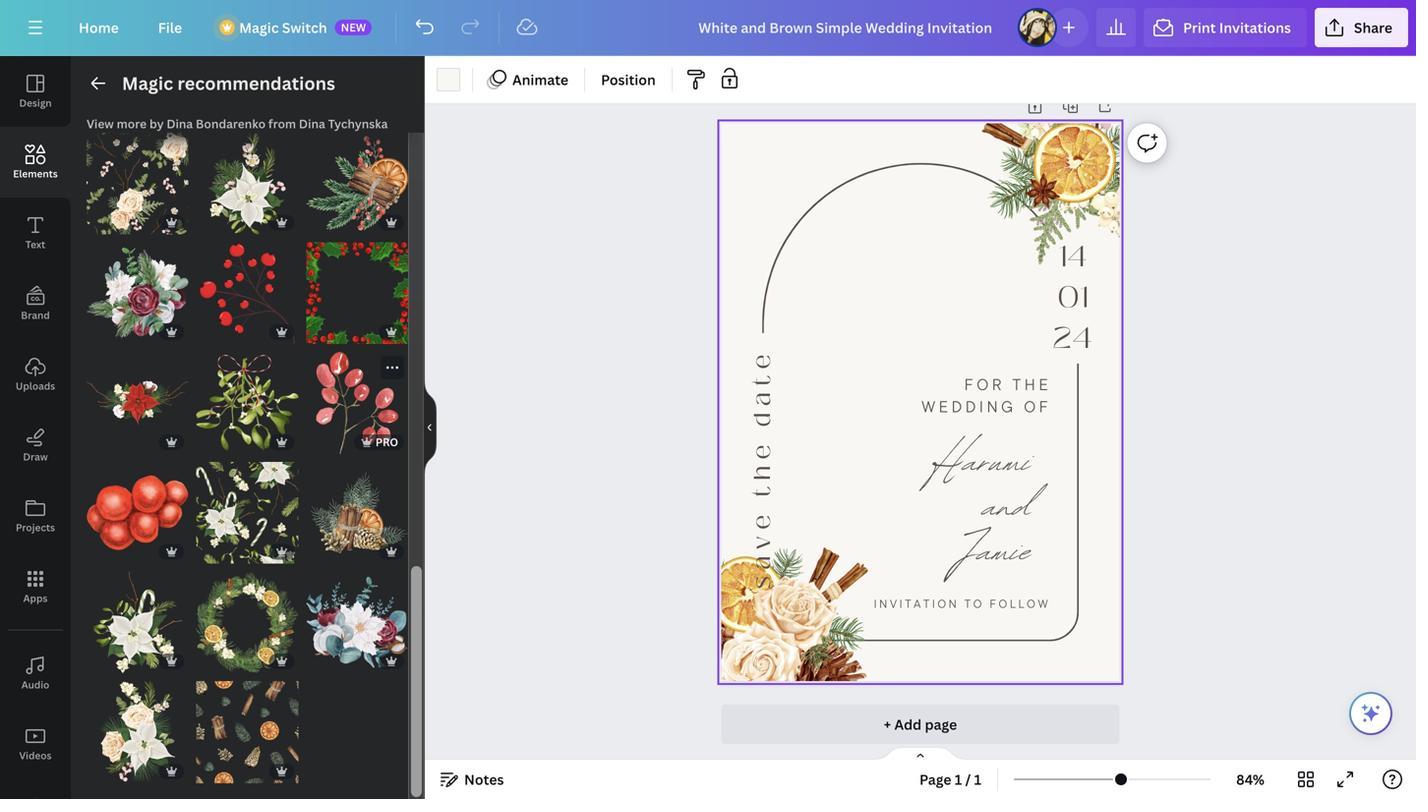 Task type: locate. For each thing, give the bounding box(es) containing it.
new
[[341, 20, 366, 34]]

uploads
[[16, 380, 55, 393]]

home link
[[63, 8, 134, 47]]

magic for magic recommendations
[[122, 71, 173, 95]]

canva assistant image
[[1359, 702, 1383, 726]]

christmas bouquet with red flower and berries image
[[87, 352, 188, 454]]

the
[[1012, 375, 1051, 394], [745, 439, 780, 497]]

to
[[964, 597, 984, 611]]

1 vertical spatial watercolor christmas bouquet with citrus, cinnamon, berries image
[[306, 462, 408, 564]]

1 horizontal spatial 1
[[974, 770, 981, 789]]

1 vertical spatial untitled media image
[[306, 572, 408, 674]]

watercolor christmas bouquet with citrus, cinnamon, berries image for "bouquet with white poinsettia" image
[[306, 133, 408, 235]]

date
[[745, 348, 780, 427]]

main menu bar
[[0, 0, 1416, 56]]

elements
[[13, 167, 58, 180]]

recommendations
[[177, 71, 335, 95]]

home
[[79, 18, 119, 37]]

draw button
[[0, 410, 71, 481]]

view
[[87, 116, 114, 132]]

videos button
[[0, 709, 71, 780]]

0 vertical spatial untitled media image
[[87, 242, 188, 344]]

untitled media image
[[87, 242, 188, 344], [306, 572, 408, 674]]

follow
[[990, 597, 1050, 611]]

seamless christmas pattern with citrus and cinnamon image
[[196, 682, 298, 784]]

watercolor berry clipart. image
[[306, 352, 408, 454]]

the for for
[[1012, 375, 1051, 394]]

2 1 from the left
[[974, 770, 981, 789]]

the up 'of'
[[1012, 375, 1051, 394]]

0 vertical spatial magic
[[239, 18, 279, 37]]

christmas seamless pattern with white flower image
[[196, 462, 298, 564]]

1 left /
[[955, 770, 962, 789]]

1 watercolor christmas bouquet with citrus, cinnamon, berries image from the top
[[306, 133, 408, 235]]

christmas decor, mistletoe image
[[196, 352, 298, 454]]

switch
[[282, 18, 327, 37]]

watercolor christmas bouquet with citrus, cinnamon, berries image
[[306, 133, 408, 235], [306, 462, 408, 564]]

magic left switch
[[239, 18, 279, 37]]

0 horizontal spatial the
[[745, 439, 780, 497]]

print invitations
[[1183, 18, 1291, 37]]

notes
[[464, 770, 504, 789]]

by
[[149, 116, 164, 132]]

christmas seamless pattern with rose image
[[87, 133, 188, 235]]

invitation to follow
[[874, 597, 1050, 611]]

1 dina from the left
[[167, 116, 193, 132]]

share
[[1354, 18, 1392, 37]]

view more by dina bondarenko from dina tychynska
[[87, 116, 388, 132]]

christmas bouquet with white flower image
[[87, 572, 188, 674]]

save
[[745, 509, 780, 589]]

from
[[268, 116, 296, 132]]

for the wedding of
[[921, 375, 1051, 416]]

2 dina from the left
[[299, 116, 325, 132]]

the inside for the wedding of
[[1012, 375, 1051, 394]]

jamie
[[960, 514, 1031, 589]]

animate
[[512, 70, 568, 89]]

the down date
[[745, 439, 780, 497]]

for
[[964, 375, 1005, 394]]

page
[[919, 770, 951, 789]]

of
[[1024, 396, 1051, 416]]

text button
[[0, 198, 71, 268]]

group
[[87, 121, 188, 235], [196, 121, 298, 235], [306, 121, 408, 235], [87, 231, 188, 344], [196, 231, 298, 344], [306, 231, 408, 344], [87, 340, 188, 454], [196, 340, 298, 454], [87, 450, 188, 564], [196, 450, 298, 564], [306, 450, 408, 564], [87, 560, 188, 674], [196, 560, 298, 674], [306, 560, 408, 674], [87, 670, 188, 784], [196, 670, 298, 784]]

0 horizontal spatial dina
[[167, 116, 193, 132]]

#f8f7f4 image
[[437, 68, 460, 91], [437, 68, 460, 91]]

christmas wreath with spruce branches, eucalyptus, snowberry, dried oranges and cinnamon image
[[196, 572, 298, 674]]

1 horizontal spatial magic
[[239, 18, 279, 37]]

page 1 / 1
[[919, 770, 981, 789]]

hide image
[[424, 381, 437, 475]]

01
[[1057, 275, 1088, 320]]

watercolor christmas bouquet with citrus, cinnamon, berries image down tychynska
[[306, 133, 408, 235]]

1 horizontal spatial untitled media image
[[306, 572, 408, 674]]

magic up by
[[122, 71, 173, 95]]

magic
[[239, 18, 279, 37], [122, 71, 173, 95]]

magic inside main menu bar
[[239, 18, 279, 37]]

1 horizontal spatial dina
[[299, 116, 325, 132]]

dina right from
[[299, 116, 325, 132]]

1 1 from the left
[[955, 770, 962, 789]]

animate button
[[481, 64, 576, 95]]

0 vertical spatial watercolor christmas bouquet with citrus, cinnamon, berries image
[[306, 133, 408, 235]]

1 right /
[[974, 770, 981, 789]]

watercolor christmas bouquet with citrus, cinnamon, berries image down pro
[[306, 462, 408, 564]]

design button
[[0, 56, 71, 127]]

14
[[1058, 234, 1088, 279]]

apps
[[23, 592, 48, 605]]

1 vertical spatial the
[[745, 439, 780, 497]]

24
[[1053, 316, 1093, 360]]

+
[[884, 715, 891, 734]]

brand
[[21, 309, 50, 322]]

14 01 24
[[1053, 234, 1093, 360]]

0 vertical spatial the
[[1012, 375, 1051, 394]]

0 horizontal spatial magic
[[122, 71, 173, 95]]

wedding
[[921, 396, 1016, 416]]

tychynska
[[328, 116, 388, 132]]

uploads button
[[0, 339, 71, 410]]

1 vertical spatial magic
[[122, 71, 173, 95]]

1 horizontal spatial the
[[1012, 375, 1051, 394]]

invitation
[[874, 597, 959, 611]]

text
[[25, 238, 45, 251]]

1
[[955, 770, 962, 789], [974, 770, 981, 789]]

apps button
[[0, 552, 71, 622]]

dina
[[167, 116, 193, 132], [299, 116, 325, 132]]

magic recommendations
[[122, 71, 335, 95]]

2 watercolor christmas bouquet with citrus, cinnamon, berries image from the top
[[306, 462, 408, 564]]

view more by dina bondarenko button
[[87, 116, 266, 132]]

elements button
[[0, 127, 71, 198]]

dina right by
[[167, 116, 193, 132]]

0 horizontal spatial 1
[[955, 770, 962, 789]]

/
[[965, 770, 971, 789]]

pro group
[[306, 352, 408, 454]]



Task type: vqa. For each thing, say whether or not it's contained in the screenshot.
bottommost #f5a700 icon
no



Task type: describe. For each thing, give the bounding box(es) containing it.
side panel tab list
[[0, 56, 71, 799]]

magic for magic switch
[[239, 18, 279, 37]]

position
[[601, 70, 656, 89]]

design
[[19, 96, 52, 110]]

notes button
[[433, 764, 512, 796]]

page
[[925, 715, 957, 734]]

pro
[[376, 434, 398, 449]]

projects button
[[0, 481, 71, 552]]

watercolor christmas bouquet with citrus, cinnamon, berries image for the christmas seamless pattern with white flower image
[[306, 462, 408, 564]]

magic switch
[[239, 18, 327, 37]]

file button
[[142, 8, 198, 47]]

sprig with red berries. holly, mistletoe, ilex christmas berries. winter plant. image
[[196, 242, 298, 344]]

84% button
[[1218, 764, 1282, 796]]

bouquet with white poinsettia image
[[196, 133, 298, 235]]

audio button
[[0, 638, 71, 709]]

bondarenko
[[196, 116, 266, 132]]

projects
[[16, 521, 55, 534]]

dina tychynska button
[[299, 116, 388, 132]]

add
[[894, 715, 922, 734]]

red berries , watercolor ilustration image
[[87, 462, 188, 564]]

print
[[1183, 18, 1216, 37]]

draw
[[23, 450, 48, 464]]

share button
[[1315, 8, 1408, 47]]

position button
[[593, 64, 664, 95]]

christmas bouquet image
[[87, 682, 188, 784]]

audio
[[21, 679, 49, 692]]

the for save
[[745, 439, 780, 497]]

show pages image
[[873, 746, 968, 762]]

save the date
[[745, 348, 780, 589]]

+ add page button
[[721, 705, 1120, 744]]

more
[[117, 116, 147, 132]]

and
[[982, 469, 1031, 544]]

invitations
[[1219, 18, 1291, 37]]

file
[[158, 18, 182, 37]]

print invitations button
[[1144, 8, 1307, 47]]

videos
[[19, 749, 52, 763]]

Design title text field
[[683, 8, 1010, 47]]

84%
[[1236, 770, 1265, 789]]

brand button
[[0, 268, 71, 339]]

harumi
[[932, 424, 1031, 500]]

0 horizontal spatial untitled media image
[[87, 242, 188, 344]]

mistletoe frame border illustration image
[[306, 242, 408, 344]]

+ add page
[[884, 715, 957, 734]]



